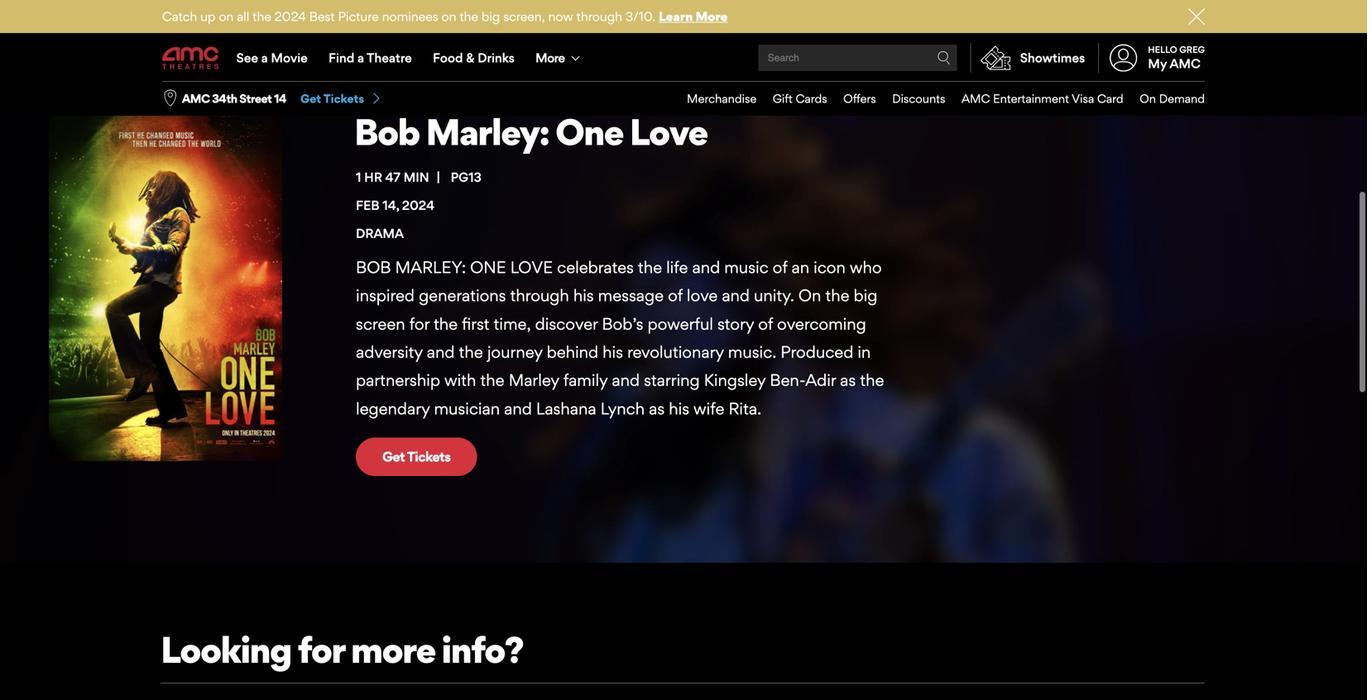 Task type: vqa. For each thing, say whether or not it's contained in the screenshot.
Food
yes



Task type: describe. For each thing, give the bounding box(es) containing it.
screen,
[[503, 9, 545, 24]]

all
[[237, 9, 249, 24]]

0 vertical spatial of
[[773, 258, 787, 278]]

lashana
[[536, 399, 596, 419]]

visa
[[1072, 92, 1094, 106]]

bob
[[354, 110, 419, 154]]

amc for amc 34th street 14
[[182, 92, 210, 106]]

gift cards
[[773, 92, 827, 106]]

rita.
[[729, 399, 761, 419]]

through inside 'bob marley: one love celebrates the life and music of an icon who inspired generations through his message of love and unity. on the big screen for the first time, discover bob's powerful story of overcoming adversity and the journey behind his revolutionary music. produced in partnership with the marley family and starring kingsley ben-adir as the legendary musician and lashana lynch as his wife rita.'
[[510, 286, 569, 306]]

celebrates
[[557, 258, 634, 278]]

discounts
[[892, 92, 945, 106]]

nominees
[[382, 9, 438, 24]]

love
[[687, 286, 718, 306]]

a inside amc stubs members enjoy a $5 reward for every 5,000 points! by registering and earning these bonus points, you'll be one step closer to your next $5 reward.
[[357, 0, 365, 12]]

the down in
[[860, 371, 884, 391]]

generations
[[419, 286, 506, 306]]

on demand
[[1140, 92, 1205, 106]]

next
[[1149, 0, 1180, 12]]

amc 34th street 14
[[182, 92, 286, 106]]

amc for amc stubs members enjoy a $5 reward for every 5,000 points! by registering and earning these bonus points, you'll be one step closer to your next $5 reward.
[[165, 0, 201, 12]]

in
[[858, 343, 871, 362]]

0 horizontal spatial tickets
[[323, 92, 364, 106]]

food & drinks link
[[422, 35, 525, 81]]

first
[[462, 314, 489, 334]]

1 vertical spatial get tickets link
[[356, 438, 477, 477]]

an
[[792, 258, 809, 278]]

closer
[[1052, 0, 1094, 12]]

0 vertical spatial 2024
[[275, 9, 306, 24]]

hello greg my amc
[[1148, 44, 1205, 71]]

message
[[598, 286, 664, 306]]

3/10.
[[626, 9, 655, 24]]

gift
[[773, 92, 793, 106]]

and inside amc stubs members enjoy a $5 reward for every 5,000 points! by registering and earning these bonus points, you'll be one step closer to your next $5 reward.
[[706, 0, 732, 12]]

on inside 'link'
[[1140, 92, 1156, 106]]

5,000
[[507, 0, 550, 12]]

see a movie link
[[226, 35, 318, 81]]

on inside 'bob marley: one love celebrates the life and music of an icon who inspired generations through his message of love and unity. on the big screen for the first time, discover bob's powerful story of overcoming adversity and the journey behind his revolutionary music. produced in partnership with the marley family and starring kingsley ben-adir as the legendary musician and lashana lynch as his wife rita.'
[[798, 286, 821, 306]]

looking
[[161, 629, 291, 672]]

story
[[717, 314, 754, 334]]

drinks
[[478, 50, 515, 65]]

feb
[[356, 198, 379, 213]]

2 on from the left
[[441, 9, 456, 24]]

menu containing merchandise
[[671, 82, 1205, 116]]

amc for amc entertainment visa card
[[962, 92, 990, 106]]

1 vertical spatial get tickets
[[382, 449, 450, 466]]

47
[[385, 170, 400, 185]]

inspired
[[356, 286, 415, 306]]

the left the life
[[638, 258, 662, 278]]

merchandise
[[687, 92, 757, 106]]

merchandise link
[[671, 82, 757, 116]]

offers link
[[827, 82, 876, 116]]

overcoming
[[777, 314, 866, 334]]

unity.
[[754, 286, 794, 306]]

0 vertical spatial as
[[840, 371, 856, 391]]

the right all
[[253, 9, 271, 24]]

discover
[[535, 314, 598, 334]]

one
[[555, 110, 623, 154]]

who
[[850, 258, 882, 278]]

cards
[[796, 92, 827, 106]]

drama
[[356, 226, 404, 241]]

now
[[548, 9, 573, 24]]

enjoy
[[315, 0, 354, 12]]

search the AMC website text field
[[765, 52, 937, 64]]

a for find a theatre
[[357, 50, 364, 65]]

points! by
[[554, 0, 623, 12]]

one
[[470, 258, 506, 278]]

1 vertical spatial of
[[668, 286, 683, 306]]

love
[[630, 110, 707, 154]]

stubs
[[204, 0, 245, 12]]

amc 34th street 14 button
[[182, 91, 286, 107]]

the down the first
[[459, 343, 483, 362]]

card
[[1097, 92, 1123, 106]]

1 vertical spatial as
[[649, 399, 665, 419]]

powerful
[[648, 314, 713, 334]]

big inside 'bob marley: one love celebrates the life and music of an icon who inspired generations through his message of love and unity. on the big screen for the first time, discover bob's powerful story of overcoming adversity and the journey behind his revolutionary music. produced in partnership with the marley family and starring kingsley ben-adir as the legendary musician and lashana lynch as his wife rita.'
[[854, 286, 877, 306]]

legendary
[[356, 399, 430, 419]]

discounts link
[[876, 82, 945, 116]]

34th
[[212, 92, 237, 106]]

find
[[329, 50, 354, 65]]

more inside button
[[535, 50, 565, 65]]

offers
[[843, 92, 876, 106]]

0 vertical spatial get tickets link
[[300, 91, 382, 106]]

go to my account page element
[[1098, 35, 1205, 81]]

submit search icon image
[[937, 51, 951, 65]]

learn
[[659, 9, 693, 24]]

to
[[1097, 0, 1112, 12]]

more button
[[525, 35, 594, 81]]

journey
[[487, 343, 543, 362]]

1 on from the left
[[219, 9, 234, 24]]

bob marley: one love
[[354, 110, 707, 154]]

members
[[248, 0, 312, 12]]

amc inside hello greg my amc
[[1170, 56, 1201, 71]]

0 vertical spatial his
[[573, 286, 594, 306]]

with
[[444, 371, 476, 391]]



Task type: locate. For each thing, give the bounding box(es) containing it.
0 vertical spatial through
[[576, 9, 622, 24]]

on left all
[[219, 9, 234, 24]]

1 horizontal spatial get tickets
[[382, 449, 450, 466]]

musician
[[434, 399, 500, 419]]

marley:
[[395, 258, 466, 278]]

screen
[[356, 314, 405, 334]]

time,
[[494, 314, 531, 334]]

behind
[[547, 343, 598, 362]]

0 vertical spatial for
[[441, 0, 461, 12]]

1 horizontal spatial as
[[840, 371, 856, 391]]

1 horizontal spatial more
[[696, 9, 728, 24]]

picture
[[338, 9, 379, 24]]

$5 right next
[[1183, 0, 1202, 12]]

entertainment
[[993, 92, 1069, 106]]

get tickets down legendary
[[382, 449, 450, 466]]

find a theatre link
[[318, 35, 422, 81]]

bob
[[356, 258, 391, 278]]

and up the lynch
[[612, 371, 640, 391]]

on down an
[[798, 286, 821, 306]]

1 vertical spatial through
[[510, 286, 569, 306]]

1 vertical spatial on
[[798, 286, 821, 306]]

1 vertical spatial for
[[409, 314, 429, 334]]

2024 right 14, on the top of page
[[402, 198, 434, 213]]

more down 'now'
[[535, 50, 565, 65]]

2 horizontal spatial his
[[669, 399, 689, 419]]

big down who
[[854, 286, 877, 306]]

a right enjoy
[[357, 0, 365, 12]]

$5
[[368, 0, 386, 12], [1183, 0, 1202, 12]]

life
[[666, 258, 688, 278]]

0 horizontal spatial $5
[[368, 0, 386, 12]]

demand
[[1159, 92, 1205, 106]]

amc inside button
[[182, 92, 210, 106]]

showtimes image
[[971, 43, 1020, 73]]

0 horizontal spatial his
[[573, 286, 594, 306]]

see a movie
[[236, 50, 308, 65]]

get down legendary
[[382, 449, 405, 466]]

points,
[[878, 0, 925, 12]]

2 vertical spatial of
[[758, 314, 773, 334]]

1 horizontal spatial his
[[603, 343, 623, 362]]

0 horizontal spatial get tickets
[[300, 92, 364, 106]]

2024 left best
[[275, 9, 306, 24]]

0 vertical spatial tickets
[[323, 92, 364, 106]]

amc stubs members enjoy a $5 reward for every 5,000 points! by registering and earning these bonus points, you'll be one step closer to your next $5 reward.
[[165, 0, 1202, 31]]

and up the reward.
[[706, 0, 732, 12]]

be
[[969, 0, 987, 12]]

marley:
[[426, 110, 549, 154]]

0 vertical spatial more
[[696, 9, 728, 24]]

0 vertical spatial get tickets
[[300, 92, 364, 106]]

amc inside amc stubs members enjoy a $5 reward for every 5,000 points! by registering and earning these bonus points, you'll be one step closer to your next $5 reward.
[[165, 0, 201, 12]]

your
[[1115, 0, 1146, 12]]

produced
[[781, 343, 853, 362]]

get tickets down find
[[300, 92, 364, 106]]

1 horizontal spatial tickets
[[407, 449, 450, 466]]

2 horizontal spatial for
[[441, 0, 461, 12]]

$5 left reward
[[368, 0, 386, 12]]

0 vertical spatial menu
[[162, 35, 1205, 81]]

showtimes
[[1020, 50, 1085, 65]]

14
[[274, 92, 286, 106]]

0 horizontal spatial more
[[535, 50, 565, 65]]

bob marley: one love celebrates the life and music of an icon who inspired generations through his message of love and unity. on the big screen for the first time, discover bob's powerful story of overcoming adversity and the journey behind his revolutionary music. produced in partnership with the marley family and starring kingsley ben-adir as the legendary musician and lashana lynch as his wife rita.
[[356, 258, 884, 419]]

more
[[351, 629, 435, 672]]

0 horizontal spatial get
[[300, 92, 321, 106]]

2 vertical spatial for
[[298, 629, 344, 672]]

through right 'now'
[[576, 9, 622, 24]]

info?
[[442, 629, 523, 672]]

marley
[[509, 371, 559, 391]]

1 vertical spatial 2024
[[402, 198, 434, 213]]

1 vertical spatial his
[[603, 343, 623, 362]]

adversity
[[356, 343, 423, 362]]

14,
[[383, 198, 399, 213]]

2 $5 from the left
[[1183, 0, 1202, 12]]

his down "celebrates" on the top left
[[573, 286, 594, 306]]

his
[[573, 286, 594, 306], [603, 343, 623, 362], [669, 399, 689, 419]]

1 horizontal spatial on
[[1140, 92, 1156, 106]]

of left love
[[668, 286, 683, 306]]

amc left stubs
[[165, 0, 201, 12]]

get tickets link down legendary
[[356, 438, 477, 477]]

on
[[219, 9, 234, 24], [441, 9, 456, 24]]

a right the see
[[261, 50, 268, 65]]

looking for more info?
[[161, 629, 523, 672]]

1 horizontal spatial $5
[[1183, 0, 1202, 12]]

&
[[466, 50, 475, 65]]

1 vertical spatial more
[[535, 50, 565, 65]]

the up &
[[460, 9, 478, 24]]

family
[[563, 371, 608, 391]]

bonus
[[833, 0, 875, 12]]

pg13
[[451, 170, 481, 185]]

his down the bob's
[[603, 343, 623, 362]]

and up with
[[427, 343, 455, 362]]

partnership
[[356, 371, 440, 391]]

bob's
[[602, 314, 643, 334]]

get tickets link down find
[[300, 91, 382, 106]]

tickets
[[323, 92, 364, 106], [407, 449, 450, 466]]

the right with
[[480, 371, 504, 391]]

the down icon in the top right of the page
[[825, 286, 849, 306]]

amc entertainment visa card
[[962, 92, 1123, 106]]

0 vertical spatial big
[[482, 9, 500, 24]]

0 horizontal spatial as
[[649, 399, 665, 419]]

on
[[1140, 92, 1156, 106], [798, 286, 821, 306]]

the left the first
[[434, 314, 458, 334]]

lynch
[[600, 399, 645, 419]]

kingsley
[[704, 371, 766, 391]]

hr
[[364, 170, 382, 185]]

and down marley
[[504, 399, 532, 419]]

1 vertical spatial tickets
[[407, 449, 450, 466]]

movie
[[271, 50, 308, 65]]

and up love
[[692, 258, 720, 278]]

his down starring
[[669, 399, 689, 419]]

catch
[[162, 9, 197, 24]]

0 horizontal spatial for
[[298, 629, 344, 672]]

user profile image
[[1100, 44, 1147, 72]]

0 horizontal spatial through
[[510, 286, 569, 306]]

a right find
[[357, 50, 364, 65]]

my
[[1148, 56, 1167, 71]]

amc logo image
[[162, 47, 220, 69], [162, 47, 220, 69]]

registering
[[627, 0, 703, 12]]

and
[[706, 0, 732, 12], [692, 258, 720, 278], [722, 286, 750, 306], [427, 343, 455, 362], [612, 371, 640, 391], [504, 399, 532, 419]]

for right screen in the left top of the page
[[409, 314, 429, 334]]

1 horizontal spatial get
[[382, 449, 405, 466]]

menu containing more
[[162, 35, 1205, 81]]

big left screen,
[[482, 9, 500, 24]]

1 horizontal spatial big
[[854, 286, 877, 306]]

amc entertainment visa card link
[[945, 82, 1123, 116]]

on left every
[[441, 9, 456, 24]]

for left every
[[441, 0, 461, 12]]

greg
[[1179, 44, 1205, 55]]

earning
[[735, 0, 788, 12]]

amc down showtimes image
[[962, 92, 990, 106]]

one
[[990, 0, 1015, 12]]

more right learn
[[696, 9, 728, 24]]

1 horizontal spatial 2024
[[402, 198, 434, 213]]

of down unity.
[[758, 314, 773, 334]]

1 hr 47 min
[[356, 170, 429, 185]]

0 horizontal spatial on
[[798, 286, 821, 306]]

1 horizontal spatial for
[[409, 314, 429, 334]]

big
[[482, 9, 500, 24], [854, 286, 877, 306]]

menu
[[162, 35, 1205, 81], [671, 82, 1205, 116]]

step
[[1019, 0, 1049, 12]]

0 horizontal spatial on
[[219, 9, 234, 24]]

amc left 34th
[[182, 92, 210, 106]]

see
[[236, 50, 258, 65]]

for inside amc stubs members enjoy a $5 reward for every 5,000 points! by registering and earning these bonus points, you'll be one step closer to your next $5 reward.
[[441, 0, 461, 12]]

1 $5 from the left
[[368, 0, 386, 12]]

a for see a movie
[[261, 50, 268, 65]]

showtimes link
[[970, 43, 1085, 73]]

menu down submit search icon
[[671, 82, 1205, 116]]

love
[[510, 258, 553, 278]]

1 horizontal spatial on
[[441, 9, 456, 24]]

1
[[356, 170, 361, 185]]

tickets down find
[[323, 92, 364, 106]]

cookie consent banner dialog
[[0, 656, 1367, 701]]

for left more at left bottom
[[298, 629, 344, 672]]

get right 14
[[300, 92, 321, 106]]

of left an
[[773, 258, 787, 278]]

tickets down legendary
[[407, 449, 450, 466]]

get
[[300, 92, 321, 106], [382, 449, 405, 466]]

hello
[[1148, 44, 1177, 55]]

the
[[253, 9, 271, 24], [460, 9, 478, 24], [638, 258, 662, 278], [825, 286, 849, 306], [434, 314, 458, 334], [459, 343, 483, 362], [480, 371, 504, 391], [860, 371, 884, 391]]

1 horizontal spatial through
[[576, 9, 622, 24]]

starring
[[644, 371, 700, 391]]

as
[[840, 371, 856, 391], [649, 399, 665, 419]]

amc down greg
[[1170, 56, 1201, 71]]

2 vertical spatial his
[[669, 399, 689, 419]]

0 horizontal spatial big
[[482, 9, 500, 24]]

1 vertical spatial big
[[854, 286, 877, 306]]

1 vertical spatial get
[[382, 449, 405, 466]]

gift cards link
[[757, 82, 827, 116]]

through down love
[[510, 286, 569, 306]]

as right adir
[[840, 371, 856, 391]]

amc
[[165, 0, 201, 12], [1170, 56, 1201, 71], [962, 92, 990, 106], [182, 92, 210, 106]]

0 horizontal spatial 2024
[[275, 9, 306, 24]]

for inside 'bob marley: one love celebrates the life and music of an icon who inspired generations through his message of love and unity. on the big screen for the first time, discover bob's powerful story of overcoming adversity and the journey behind his revolutionary music. produced in partnership with the marley family and starring kingsley ben-adir as the legendary musician and lashana lynch as his wife rita.'
[[409, 314, 429, 334]]

you'll
[[928, 0, 966, 12]]

0 vertical spatial get
[[300, 92, 321, 106]]

on left demand
[[1140, 92, 1156, 106]]

reward
[[389, 0, 438, 12]]

as down starring
[[649, 399, 665, 419]]

every
[[465, 0, 503, 12]]

and up story
[[722, 286, 750, 306]]

0 vertical spatial on
[[1140, 92, 1156, 106]]

best
[[309, 9, 335, 24]]

adir
[[805, 371, 836, 391]]

up
[[200, 9, 216, 24]]

1 vertical spatial menu
[[671, 82, 1205, 116]]

menu down the reward.
[[162, 35, 1205, 81]]

icon
[[814, 258, 846, 278]]

min
[[403, 170, 429, 185]]



